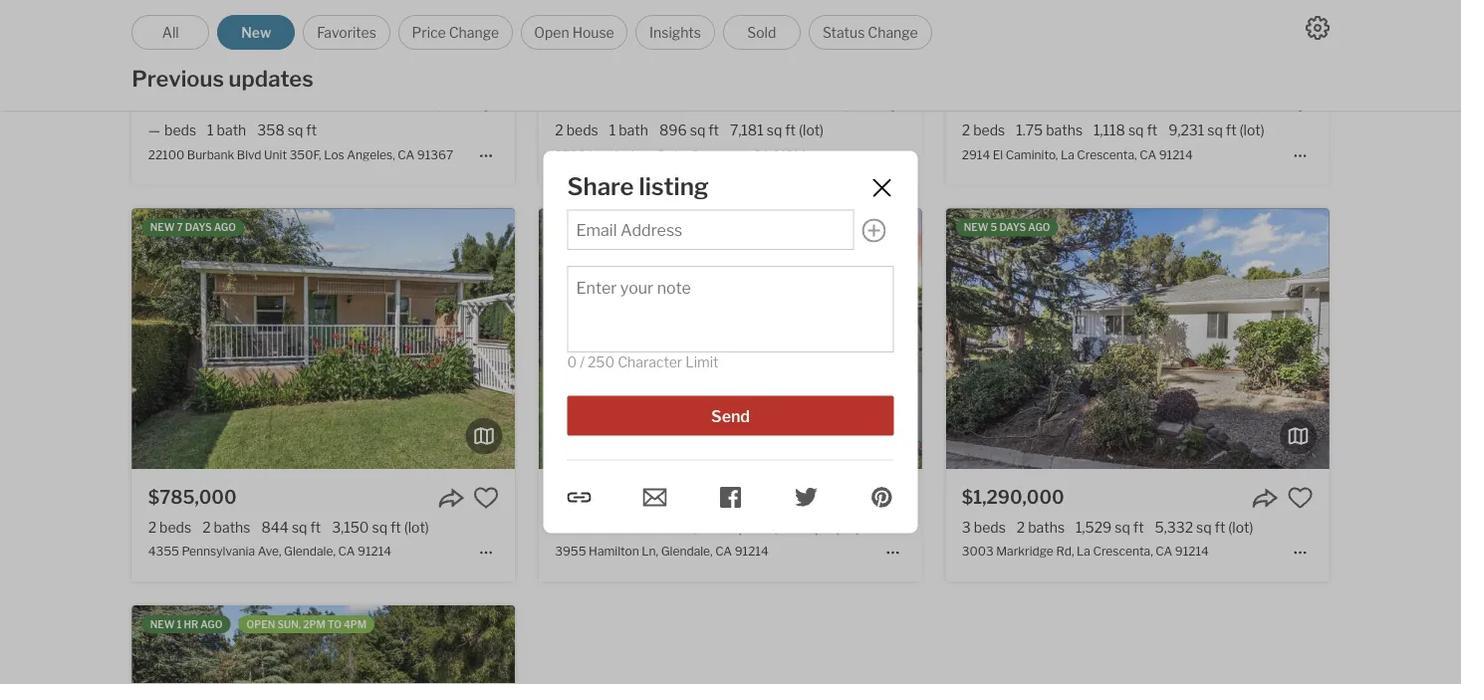 Task type: vqa. For each thing, say whether or not it's contained in the screenshot.
$949,999 bath
yes



Task type: locate. For each thing, give the bounding box(es) containing it.
beds
[[164, 122, 196, 139], [567, 122, 598, 139], [974, 122, 1005, 139], [159, 519, 191, 536], [567, 519, 599, 536], [974, 519, 1006, 536]]

2 beds up 4355
[[148, 519, 191, 536]]

share listing element
[[567, 172, 845, 201]]

ft right 7,181
[[785, 122, 796, 139]]

2 days from the left
[[593, 222, 619, 234]]

2 horizontal spatial la
[[1077, 545, 1091, 559]]

(lot) for $1,450,000
[[835, 519, 860, 536]]

1 los from the left
[[324, 147, 344, 162]]

0 horizontal spatial 1 bath
[[207, 122, 246, 139]]

los right the 3700
[[589, 147, 609, 162]]

1 1 bath from the left
[[207, 122, 246, 139]]

1 bath from the left
[[217, 122, 246, 139]]

baths up pennsylvania
[[214, 519, 250, 536]]

days right 8
[[593, 222, 619, 234]]

beds up el
[[974, 122, 1005, 139]]

ago right 5
[[1028, 222, 1051, 234]]

1 glendale, from the left
[[284, 545, 336, 559]]

ft for 1,745 sq ft
[[745, 519, 756, 536]]

new for $1,450,000
[[557, 222, 582, 234]]

1 horizontal spatial open
[[668, 222, 696, 234]]

7,181
[[730, 122, 764, 139]]

7,181 sq ft (lot)
[[730, 122, 824, 139]]

0 horizontal spatial open
[[247, 619, 275, 631]]

price change
[[412, 24, 499, 41]]

days right 7
[[185, 222, 212, 234]]

new left 7
[[150, 222, 175, 234]]

0 horizontal spatial to
[[328, 619, 342, 631]]

open for open sun, 2pm to 4pm
[[247, 619, 275, 631]]

3,150
[[332, 519, 369, 536]]

beds up the 3700
[[567, 122, 598, 139]]

crescenta, down 1,529 sq ft
[[1093, 545, 1153, 559]]

1 left hr
[[177, 619, 182, 631]]

3 for $1,290,000
[[962, 519, 971, 536]]

los
[[324, 147, 344, 162], [589, 147, 609, 162]]

ago for $785,000
[[214, 222, 236, 234]]

days for $1,290,000
[[1000, 222, 1026, 234]]

sq for 5,332
[[1197, 519, 1212, 536]]

2 3 beds from the left
[[962, 519, 1006, 536]]

1 bath up the amigos on the left of the page
[[609, 122, 648, 139]]

0 horizontal spatial days
[[185, 222, 212, 234]]

22100
[[148, 147, 184, 162]]

ft for 358 sq ft
[[306, 122, 317, 139]]

2 beds up 2914
[[962, 122, 1005, 139]]

favorite button image
[[1287, 485, 1313, 511]]

0 vertical spatial to
[[745, 222, 758, 234]]

$949,999
[[555, 89, 644, 111]]

(lot) right 9,231
[[1240, 122, 1265, 139]]

2 beds up the 3700
[[555, 122, 598, 139]]

ago right hr
[[200, 619, 223, 631]]

crescenta,
[[691, 147, 751, 162], [1077, 147, 1137, 162], [1093, 545, 1153, 559]]

share listing
[[567, 172, 709, 201]]

bath up the amigos on the left of the page
[[619, 122, 648, 139]]

Favorites radio
[[303, 15, 390, 50]]

0 horizontal spatial 2 baths
[[202, 519, 250, 536]]

Enter your note text field
[[576, 277, 885, 343]]

1.75 up caminito,
[[1016, 122, 1043, 139]]

1 horizontal spatial los
[[589, 147, 609, 162]]

3 up 3003 at right
[[962, 519, 971, 536]]

0 horizontal spatial 1
[[177, 619, 182, 631]]

2 2 baths from the left
[[1017, 519, 1065, 536]]

2 beds
[[555, 122, 598, 139], [962, 122, 1005, 139], [148, 519, 191, 536]]

open for open sat, 1pm to 4pm
[[668, 222, 696, 234]]

2 horizontal spatial 1
[[609, 122, 616, 139]]

open left 'sat,'
[[668, 222, 696, 234]]

Insights radio
[[636, 15, 715, 50]]

baths for $995,000
[[1046, 122, 1083, 139]]

1 horizontal spatial 2 beds
[[555, 122, 598, 139]]

1.75 baths up caminito,
[[1016, 122, 1083, 139]]

baths for $785,000
[[214, 519, 250, 536]]

ago down share listing
[[622, 222, 644, 234]]

bath for $949,999
[[619, 122, 648, 139]]

la
[[674, 147, 688, 162], [1061, 147, 1075, 162], [1077, 545, 1091, 559]]

2 baths
[[202, 519, 250, 536], [1017, 519, 1065, 536]]

photo of 5733 canyonside rd, la crescenta, ca 91214 image
[[132, 606, 515, 684]]

character
[[618, 354, 683, 371]]

Open House radio
[[521, 15, 628, 50]]

ca
[[398, 147, 415, 162], [753, 147, 770, 162], [1140, 147, 1157, 162], [338, 545, 355, 559], [715, 545, 732, 559], [1156, 545, 1173, 559]]

ft left 9,231
[[1147, 122, 1158, 139]]

0 horizontal spatial bath
[[217, 122, 246, 139]]

new for $785,000
[[150, 222, 175, 234]]

to
[[745, 222, 758, 234], [328, 619, 342, 631]]

1 vertical spatial open
[[247, 619, 275, 631]]

favorite button image
[[473, 88, 499, 114], [880, 88, 906, 114], [1287, 88, 1313, 114], [473, 485, 499, 511], [880, 485, 906, 511]]

ft right the 7,311
[[821, 519, 832, 536]]

(lot) right 7,181
[[799, 122, 824, 139]]

0 horizontal spatial glendale,
[[284, 545, 336, 559]]

1 horizontal spatial la
[[1061, 147, 1075, 162]]

favorite button checkbox for $785,000
[[473, 485, 499, 511]]

2 for $785,000
[[148, 519, 157, 536]]

days right 5
[[1000, 222, 1026, 234]]

(lot) right the 7,311
[[835, 519, 860, 536]]

1 vertical spatial 4pm
[[344, 619, 367, 631]]

0 vertical spatial 1.75
[[1016, 122, 1043, 139]]

1 horizontal spatial bath
[[619, 122, 648, 139]]

sq right 1,118
[[1129, 122, 1144, 139]]

favorite button image for $995,000
[[1287, 88, 1313, 114]]

2 baths up pennsylvania
[[202, 519, 250, 536]]

0 horizontal spatial 3
[[555, 519, 564, 536]]

1 2 baths from the left
[[202, 519, 250, 536]]

5,332
[[1155, 519, 1194, 536]]

(lot)
[[799, 122, 824, 139], [1240, 122, 1265, 139], [404, 519, 429, 536], [835, 519, 860, 536], [1229, 519, 1254, 536]]

ft left 7,181
[[709, 122, 719, 139]]

ft right 5,332 at the right of the page
[[1215, 519, 1226, 536]]

1 up burbank at top left
[[207, 122, 214, 139]]

4pm right "1pm"
[[761, 222, 784, 234]]

7,311
[[767, 519, 800, 536]]

2 change from the left
[[868, 24, 918, 41]]

2 up 4355
[[148, 519, 157, 536]]

favorite button image for $309,000
[[473, 88, 499, 114]]

1 3 beds from the left
[[555, 519, 599, 536]]

ca left 91367
[[398, 147, 415, 162]]

1 horizontal spatial 1 bath
[[609, 122, 648, 139]]

1 horizontal spatial 1
[[207, 122, 214, 139]]

2 up markridge
[[1017, 519, 1025, 536]]

baths
[[1046, 122, 1083, 139], [214, 519, 250, 536], [640, 519, 677, 536], [1028, 519, 1065, 536]]

1 change from the left
[[449, 24, 499, 41]]

sq right 5,332 at the right of the page
[[1197, 519, 1212, 536]]

beds up 3955
[[567, 519, 599, 536]]

hamilton
[[589, 545, 639, 559]]

photo of 3700 los amigos st, la crescenta, ca 91214 image
[[539, 0, 922, 72]]

sq
[[288, 122, 303, 139], [690, 122, 706, 139], [767, 122, 782, 139], [1129, 122, 1144, 139], [1208, 122, 1223, 139], [292, 519, 307, 536], [372, 519, 388, 536], [727, 519, 742, 536], [803, 519, 818, 536], [1115, 519, 1131, 536], [1197, 519, 1212, 536]]

3 days from the left
[[1000, 222, 1026, 234]]

896
[[659, 122, 687, 139]]

ft right '3,150'
[[391, 519, 401, 536]]

sq right 7,181
[[767, 122, 782, 139]]

/
[[580, 354, 585, 371]]

1 vertical spatial 1.75
[[610, 519, 637, 536]]

1,118
[[1094, 122, 1126, 139]]

change right status
[[868, 24, 918, 41]]

updates
[[229, 65, 314, 92]]

5,332 sq ft (lot)
[[1155, 519, 1254, 536]]

baths for $1,450,000
[[640, 519, 677, 536]]

previous updates
[[132, 65, 314, 92]]

baths up rd,
[[1028, 519, 1065, 536]]

ft left '3,150'
[[310, 519, 321, 536]]

2 for $995,000
[[962, 122, 971, 139]]

ago for $1,290,000
[[1028, 222, 1051, 234]]

sq right 1,529
[[1115, 519, 1131, 536]]

blvd
[[237, 147, 261, 162]]

glendale, down 1,745
[[661, 545, 713, 559]]

1 vertical spatial 1.75 baths
[[610, 519, 677, 536]]

2 for $949,999
[[555, 122, 564, 139]]

to right "1pm"
[[745, 222, 758, 234]]

new
[[150, 222, 175, 234], [557, 222, 582, 234], [964, 222, 989, 234], [150, 619, 175, 631]]

1 horizontal spatial 1.75 baths
[[1016, 122, 1083, 139]]

2pm
[[303, 619, 326, 631]]

3
[[555, 519, 564, 536], [962, 519, 971, 536]]

1,529 sq ft
[[1076, 519, 1144, 536]]

3 beds up 3955
[[555, 519, 599, 536]]

open
[[668, 222, 696, 234], [247, 619, 275, 631]]

la for $995,000
[[1061, 147, 1075, 162]]

1 horizontal spatial 3
[[962, 519, 971, 536]]

1.75 for $995,000
[[1016, 122, 1043, 139]]

glendale, down 844 sq ft
[[284, 545, 336, 559]]

3 up 3955
[[555, 519, 564, 536]]

8
[[584, 222, 591, 234]]

1 horizontal spatial 3 beds
[[962, 519, 1006, 536]]

la right caminito,
[[1061, 147, 1075, 162]]

New radio
[[217, 15, 295, 50]]

1 days from the left
[[185, 222, 212, 234]]

358 sq ft
[[257, 122, 317, 139]]

ft for 1,529 sq ft
[[1134, 519, 1144, 536]]

2 beds for $785,000
[[148, 519, 191, 536]]

all
[[162, 24, 179, 41]]

250
[[588, 354, 615, 371]]

ago right 7
[[214, 222, 236, 234]]

2 3 from the left
[[962, 519, 971, 536]]

new left 5
[[964, 222, 989, 234]]

crescenta, up share listing element
[[691, 147, 751, 162]]

3 for $1,450,000
[[555, 519, 564, 536]]

(lot) for $995,000
[[1240, 122, 1265, 139]]

0 vertical spatial open
[[668, 222, 696, 234]]

ave,
[[258, 545, 281, 559]]

(lot) right '3,150'
[[404, 519, 429, 536]]

0 horizontal spatial 1.75 baths
[[610, 519, 677, 536]]

sq right 844
[[292, 519, 307, 536]]

2 baths for $1,290,000
[[1017, 519, 1065, 536]]

2 up 2914
[[962, 122, 971, 139]]

1 horizontal spatial 4pm
[[761, 222, 784, 234]]

2 baths for $785,000
[[202, 519, 250, 536]]

1.75 baths up ln,
[[610, 519, 677, 536]]

91367
[[417, 147, 453, 162]]

glendale, for $1,450,000
[[661, 545, 713, 559]]

2 glendale, from the left
[[661, 545, 713, 559]]

1.75 baths for $1,450,000
[[610, 519, 677, 536]]

sq right 358
[[288, 122, 303, 139]]

price
[[412, 24, 446, 41]]

beds up 4355
[[159, 519, 191, 536]]

open left sun,
[[247, 619, 275, 631]]

ft right 9,231
[[1226, 122, 1237, 139]]

$995,000
[[962, 89, 1052, 111]]

1 vertical spatial to
[[328, 619, 342, 631]]

350f,
[[290, 147, 321, 162]]

new 8 days ago
[[557, 222, 644, 234]]

3003 markridge rd, la crescenta, ca 91214
[[962, 545, 1209, 559]]

0 vertical spatial 1.75 baths
[[1016, 122, 1083, 139]]

baths up 3955 hamilton ln, glendale, ca 91214
[[640, 519, 677, 536]]

sq right the 7,311
[[803, 519, 818, 536]]

(lot) for $785,000
[[404, 519, 429, 536]]

ft left 5,332 at the right of the page
[[1134, 519, 1144, 536]]

bath for $309,000
[[217, 122, 246, 139]]

1 horizontal spatial glendale,
[[661, 545, 713, 559]]

change
[[449, 24, 499, 41], [868, 24, 918, 41]]

1 horizontal spatial 1.75
[[1016, 122, 1043, 139]]

1 3 from the left
[[555, 519, 564, 536]]

share
[[567, 172, 634, 201]]

1
[[207, 122, 214, 139], [609, 122, 616, 139], [177, 619, 182, 631]]

7
[[177, 222, 183, 234]]

1 bath
[[207, 122, 246, 139], [609, 122, 648, 139]]

ft for 1,118 sq ft
[[1147, 122, 1158, 139]]

ft for 5,332 sq ft (lot)
[[1215, 519, 1226, 536]]

ft up 350f, on the top left
[[306, 122, 317, 139]]

0 vertical spatial 4pm
[[761, 222, 784, 234]]

2 beds for $995,000
[[962, 122, 1005, 139]]

ft left the 7,311
[[745, 519, 756, 536]]

(lot) for $949,999
[[799, 122, 824, 139]]

358
[[257, 122, 285, 139]]

st,
[[657, 147, 672, 162]]

favorite button checkbox for $1,450,000
[[880, 485, 906, 511]]

3 beds for $1,290,000
[[962, 519, 1006, 536]]

1 horizontal spatial days
[[593, 222, 619, 234]]

0 horizontal spatial change
[[449, 24, 499, 41]]

days for $785,000
[[185, 222, 212, 234]]

sq right '3,150'
[[372, 519, 388, 536]]

3,150 sq ft (lot)
[[332, 519, 429, 536]]

2 1 bath from the left
[[609, 122, 648, 139]]

0 horizontal spatial 4pm
[[344, 619, 367, 631]]

to right 2pm
[[328, 619, 342, 631]]

91214 down 7,181 sq ft (lot)
[[773, 147, 807, 162]]

beds up 3003 at right
[[974, 519, 1006, 536]]

1.75 up hamilton
[[610, 519, 637, 536]]

1 horizontal spatial change
[[868, 24, 918, 41]]

91214
[[773, 147, 807, 162], [1159, 147, 1193, 162], [358, 545, 392, 559], [735, 545, 769, 559], [1175, 545, 1209, 559]]

(lot) for $1,290,000
[[1229, 519, 1254, 536]]

0 horizontal spatial 3 beds
[[555, 519, 599, 536]]

0 horizontal spatial los
[[324, 147, 344, 162]]

bath up blvd
[[217, 122, 246, 139]]

sq right 1,745
[[727, 519, 742, 536]]

4pm for open sun, 2pm to 4pm
[[344, 619, 367, 631]]

ft
[[306, 122, 317, 139], [709, 122, 719, 139], [785, 122, 796, 139], [1147, 122, 1158, 139], [1226, 122, 1237, 139], [310, 519, 321, 536], [391, 519, 401, 536], [745, 519, 756, 536], [821, 519, 832, 536], [1134, 519, 1144, 536], [1215, 519, 1226, 536]]

amigos
[[612, 147, 655, 162]]

sq for 3,150
[[372, 519, 388, 536]]

send button
[[567, 396, 894, 436]]

1 horizontal spatial 2 baths
[[1017, 519, 1065, 536]]

favorite button checkbox
[[473, 88, 499, 114], [1287, 88, 1313, 114], [473, 485, 499, 511], [880, 485, 906, 511], [1287, 485, 1313, 511]]

3 beds
[[555, 519, 599, 536], [962, 519, 1006, 536]]

la right rd,
[[1077, 545, 1091, 559]]

4pm
[[761, 222, 784, 234], [344, 619, 367, 631]]

la right st,
[[674, 147, 688, 162]]

option group
[[132, 15, 932, 50]]

1 horizontal spatial to
[[745, 222, 758, 234]]

2 horizontal spatial 2 beds
[[962, 122, 1005, 139]]

sq for 844
[[292, 519, 307, 536]]

2 bath from the left
[[619, 122, 648, 139]]

2 baths up markridge
[[1017, 519, 1065, 536]]

0 horizontal spatial la
[[674, 147, 688, 162]]

3 beds up 3003 at right
[[962, 519, 1006, 536]]

los right 350f, on the top left
[[324, 147, 344, 162]]

2 horizontal spatial days
[[1000, 222, 1026, 234]]

1 for $949,999
[[609, 122, 616, 139]]

baths up the 2914 el caminito, la crescenta, ca 91214
[[1046, 122, 1083, 139]]

share listing dialog
[[543, 151, 918, 533]]

crescenta, down 1,118
[[1077, 147, 1137, 162]]

new left 8
[[557, 222, 582, 234]]

Status Change radio
[[809, 15, 932, 50]]

4pm right 2pm
[[344, 619, 367, 631]]

1 up the amigos on the left of the page
[[609, 122, 616, 139]]

3 beds for $1,450,000
[[555, 519, 599, 536]]

glendale, for $785,000
[[284, 545, 336, 559]]

new
[[241, 24, 271, 41]]

sq right 9,231
[[1208, 122, 1223, 139]]

2 beds for $949,999
[[555, 122, 598, 139]]

ft for 896 sq ft
[[709, 122, 719, 139]]

2 up the 3700
[[555, 122, 564, 139]]

beds right —
[[164, 122, 196, 139]]

(lot) right 5,332 at the right of the page
[[1229, 519, 1254, 536]]

1 bath up burbank at top left
[[207, 122, 246, 139]]

0 horizontal spatial 1.75
[[610, 519, 637, 536]]

ca down '3,150'
[[338, 545, 355, 559]]

bath
[[217, 122, 246, 139], [619, 122, 648, 139]]

ft for 844 sq ft
[[310, 519, 321, 536]]

sq right 896
[[690, 122, 706, 139]]

0 horizontal spatial 2 beds
[[148, 519, 191, 536]]



Task type: describe. For each thing, give the bounding box(es) containing it.
open sun, 2pm to 4pm
[[247, 619, 367, 631]]

favorite button checkbox for $309,000
[[473, 88, 499, 114]]

markridge
[[997, 545, 1054, 559]]

open
[[534, 24, 570, 41]]

limit
[[686, 354, 719, 371]]

el
[[993, 147, 1003, 162]]

sq for 7,311
[[803, 519, 818, 536]]

$1,450,000
[[555, 486, 658, 508]]

pennsylvania
[[182, 545, 255, 559]]

3700 los amigos st, la crescenta, ca 91214
[[555, 147, 807, 162]]

844
[[261, 519, 289, 536]]

photo of 22100 burbank blvd unit 350f, los angeles, ca 91367 image
[[132, 0, 515, 72]]

open sat, 1pm to 4pm
[[668, 222, 784, 234]]

3955 hamilton ln, glendale, ca 91214
[[555, 545, 769, 559]]

sun,
[[277, 619, 301, 631]]

— beds
[[148, 122, 196, 139]]

3700
[[555, 147, 586, 162]]

2 los from the left
[[589, 147, 609, 162]]

beds for $949,999
[[567, 122, 598, 139]]

house
[[573, 24, 614, 41]]

1 bath for $309,000
[[207, 122, 246, 139]]

91214 down 3,150 sq ft (lot) at bottom left
[[358, 545, 392, 559]]

change for price change
[[449, 24, 499, 41]]

22100 burbank blvd unit 350f, los angeles, ca 91367
[[148, 147, 453, 162]]

la for $1,290,000
[[1077, 545, 1091, 559]]

new 7 days ago
[[150, 222, 236, 234]]

photo of 3955 hamilton ln, glendale, ca 91214 image
[[539, 209, 922, 469]]

change for status change
[[868, 24, 918, 41]]

favorite button checkbox
[[880, 88, 906, 114]]

sq for 7,181
[[767, 122, 782, 139]]

ca down 7,181
[[753, 147, 770, 162]]

open house
[[534, 24, 614, 41]]

7,311 sq ft (lot)
[[767, 519, 860, 536]]

ft for 3,150 sq ft (lot)
[[391, 519, 401, 536]]

91214 down 5,332 sq ft (lot)
[[1175, 545, 1209, 559]]

sat,
[[698, 222, 719, 234]]

status change
[[823, 24, 918, 41]]

favorite button checkbox for $1,290,000
[[1287, 485, 1313, 511]]

burbank
[[187, 147, 234, 162]]

2914 el caminito, la crescenta, ca 91214
[[962, 147, 1193, 162]]

All radio
[[132, 15, 209, 50]]

new left hr
[[150, 619, 175, 631]]

new for $1,290,000
[[964, 222, 989, 234]]

rd,
[[1056, 545, 1074, 559]]

1,745 sq ft
[[688, 519, 756, 536]]

option group containing all
[[132, 15, 932, 50]]

$1,290,000
[[962, 486, 1065, 508]]

—
[[148, 122, 160, 139]]

hr
[[184, 619, 198, 631]]

Email Address email field
[[576, 221, 845, 240]]

ago for $1,450,000
[[622, 222, 644, 234]]

to for 1pm
[[745, 222, 758, 234]]

unit
[[264, 147, 287, 162]]

1.75 for $1,450,000
[[610, 519, 637, 536]]

4355 pennsylvania ave, glendale, ca 91214
[[148, 545, 392, 559]]

angeles,
[[347, 147, 395, 162]]

to for 2pm
[[328, 619, 342, 631]]

send
[[711, 407, 750, 426]]

2914
[[962, 147, 991, 162]]

sq for 358
[[288, 122, 303, 139]]

1,118 sq ft
[[1094, 122, 1158, 139]]

ca down 1,745 sq ft at bottom
[[715, 545, 732, 559]]

beds for $1,290,000
[[974, 519, 1006, 536]]

4pm for open sat, 1pm to 4pm
[[761, 222, 784, 234]]

favorite button image for $949,999
[[880, 88, 906, 114]]

1 for $309,000
[[207, 122, 214, 139]]

favorites
[[317, 24, 376, 41]]

$785,000
[[148, 486, 237, 508]]

photo of 3003 markridge rd, la crescenta, ca 91214 image
[[946, 209, 1329, 469]]

sq for 9,231
[[1208, 122, 1223, 139]]

ft for 7,181 sq ft (lot)
[[785, 122, 796, 139]]

4355
[[148, 545, 179, 559]]

3955
[[555, 545, 586, 559]]

baths for $1,290,000
[[1028, 519, 1065, 536]]

ft for 7,311 sq ft (lot)
[[821, 519, 832, 536]]

beds for $1,450,000
[[567, 519, 599, 536]]

photo of 2914 el caminito, la crescenta, ca 91214 image
[[946, 0, 1329, 72]]

beds for $785,000
[[159, 519, 191, 536]]

sq for 1,529
[[1115, 519, 1131, 536]]

caminito,
[[1006, 147, 1058, 162]]

photo of 4355 pennsylvania ave, glendale, ca 91214 image
[[132, 209, 515, 469]]

Price Change radio
[[398, 15, 513, 50]]

1pm
[[721, 222, 742, 234]]

3003
[[962, 545, 994, 559]]

0
[[567, 354, 577, 371]]

ln,
[[642, 545, 659, 559]]

5
[[991, 222, 998, 234]]

1,529
[[1076, 519, 1112, 536]]

sold
[[747, 24, 776, 41]]

91214 down 9,231
[[1159, 147, 1193, 162]]

ft for 9,231 sq ft (lot)
[[1226, 122, 1237, 139]]

favorite button image for $785,000
[[473, 485, 499, 511]]

Sold radio
[[723, 15, 801, 50]]

1.75 baths for $995,000
[[1016, 122, 1083, 139]]

days for $1,450,000
[[593, 222, 619, 234]]

896 sq ft
[[659, 122, 719, 139]]

9,231
[[1169, 122, 1205, 139]]

1,745
[[688, 519, 724, 536]]

sq for 896
[[690, 122, 706, 139]]

ca down 1,118 sq ft on the top of page
[[1140, 147, 1157, 162]]

new 5 days ago
[[964, 222, 1051, 234]]

1 bath for $949,999
[[609, 122, 648, 139]]

sq for 1,118
[[1129, 122, 1144, 139]]

favorite button checkbox for $995,000
[[1287, 88, 1313, 114]]

status
[[823, 24, 865, 41]]

0 / 250 character limit
[[567, 354, 719, 371]]

favorite button image for $1,450,000
[[880, 485, 906, 511]]

844 sq ft
[[261, 519, 321, 536]]

sq for 1,745
[[727, 519, 742, 536]]

new 1 hr ago
[[150, 619, 223, 631]]

9,231 sq ft (lot)
[[1169, 122, 1265, 139]]

crescenta, for $1,290,000
[[1093, 545, 1153, 559]]

$309,000
[[148, 89, 238, 111]]

crescenta, for $995,000
[[1077, 147, 1137, 162]]

insights
[[650, 24, 701, 41]]

91214 down 1,745 sq ft at bottom
[[735, 545, 769, 559]]

2 up pennsylvania
[[202, 519, 211, 536]]

listing
[[639, 172, 709, 201]]

beds for $995,000
[[974, 122, 1005, 139]]

ca down 5,332 at the right of the page
[[1156, 545, 1173, 559]]

previous
[[132, 65, 224, 92]]



